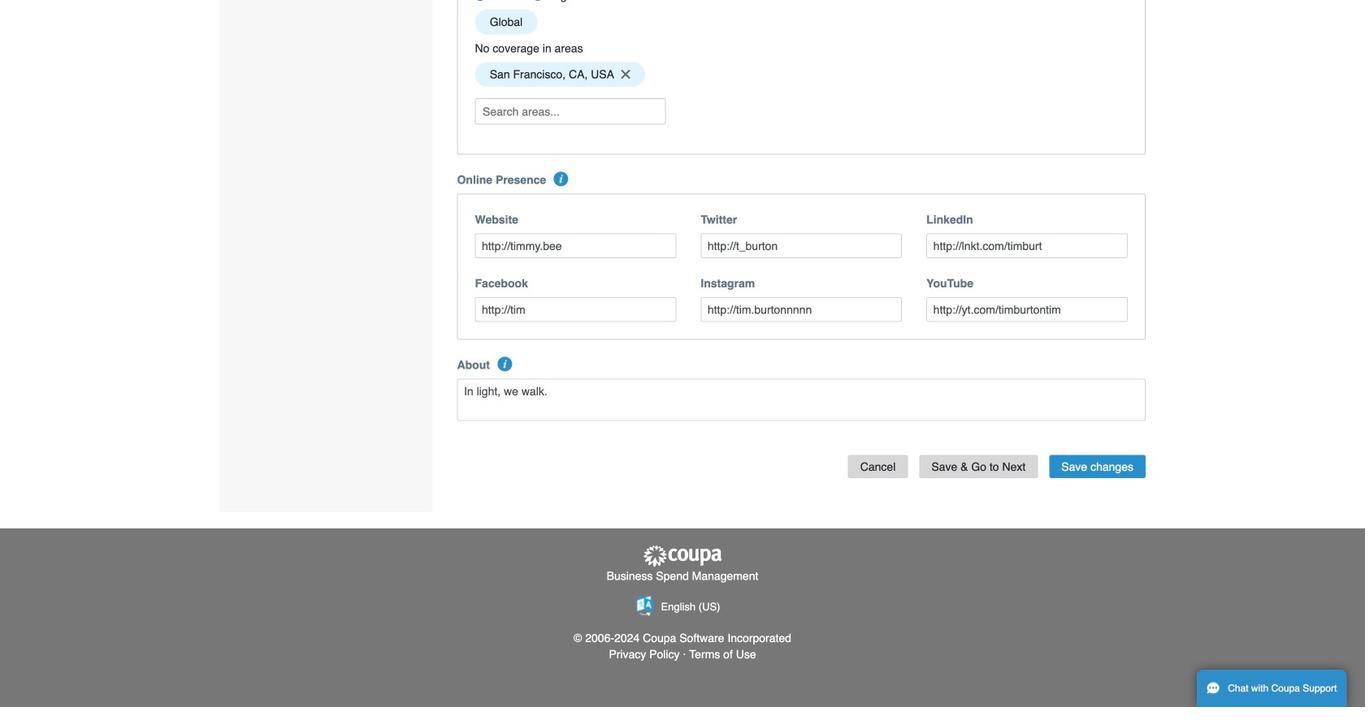 Task type: locate. For each thing, give the bounding box(es) containing it.
0 vertical spatial additional information image
[[554, 172, 569, 187]]

None text field
[[475, 234, 676, 259], [457, 379, 1146, 421], [475, 234, 676, 259], [457, 379, 1146, 421]]

1 vertical spatial additional information image
[[498, 357, 512, 372]]

Search areas... text field
[[477, 99, 664, 124]]

None text field
[[701, 234, 902, 259], [927, 234, 1128, 259], [475, 298, 676, 322], [701, 298, 902, 322], [927, 298, 1128, 322], [701, 234, 902, 259], [927, 234, 1128, 259], [475, 298, 676, 322], [701, 298, 902, 322], [927, 298, 1128, 322]]

option
[[475, 62, 645, 87]]

additional information image
[[554, 172, 569, 187], [498, 357, 512, 372]]

selected areas list box
[[469, 58, 1134, 91]]

coupa supplier portal image
[[642, 546, 723, 569]]



Task type: describe. For each thing, give the bounding box(es) containing it.
option inside selected areas list box
[[475, 62, 645, 87]]

1 horizontal spatial additional information image
[[554, 172, 569, 187]]

0 horizontal spatial additional information image
[[498, 357, 512, 372]]



Task type: vqa. For each thing, say whether or not it's contained in the screenshot.
Additional Information "icon"
yes



